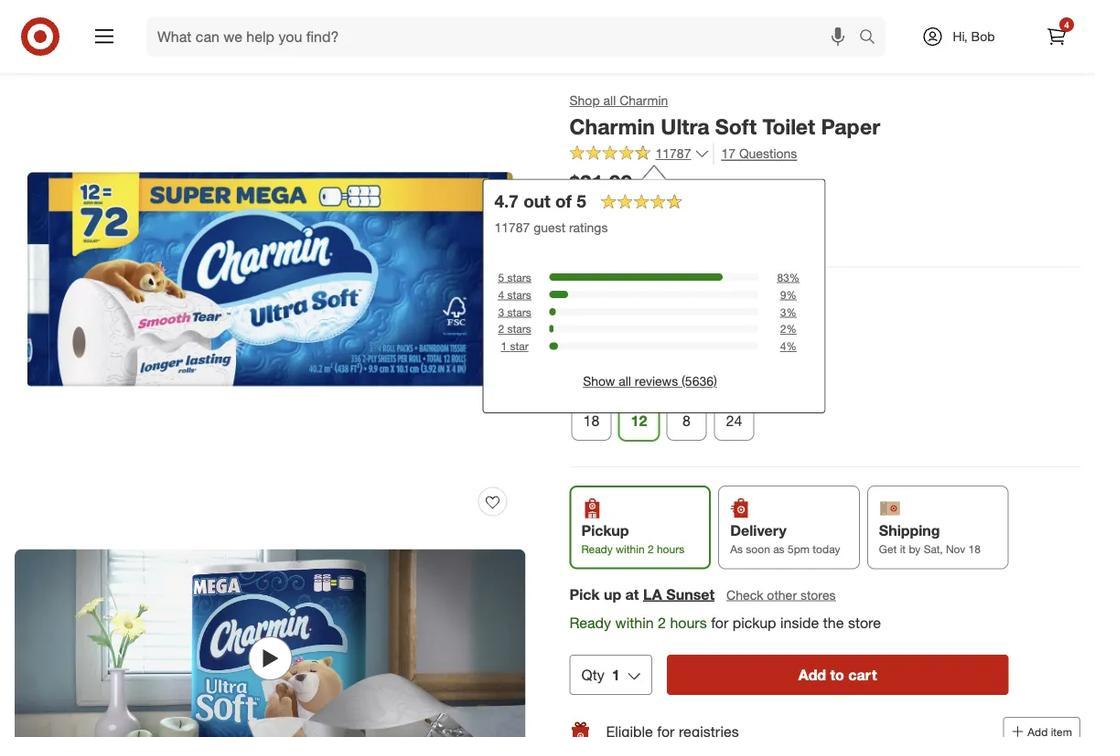 Task type: vqa. For each thing, say whether or not it's contained in the screenshot.
4th (
no



Task type: locate. For each thing, give the bounding box(es) containing it.
1 horizontal spatial 11787
[[656, 146, 691, 162]]

0 vertical spatial within
[[616, 543, 645, 557]]

0 vertical spatial ready
[[582, 543, 613, 557]]

0 vertical spatial group
[[568, 286, 1081, 365]]

stars up 2 stars
[[508, 305, 532, 319]]

1 right qty
[[612, 666, 620, 684]]

1 vertical spatial 11787
[[495, 219, 530, 235]]

1 horizontal spatial at
[[626, 586, 639, 603]]

1 horizontal spatial size
[[697, 289, 721, 305]]

% down 83 %
[[787, 288, 797, 302]]

stars for 4 stars
[[508, 288, 532, 302]]

1 vertical spatial all
[[619, 374, 632, 390]]

0 horizontal spatial la
[[584, 201, 600, 217]]

2 group from the top
[[568, 369, 1081, 449]]

4 right bob
[[1065, 19, 1070, 30]]

for left this
[[657, 227, 673, 243]]

check other stores
[[727, 587, 836, 603]]

% down 2 %
[[787, 340, 797, 353]]

sunset
[[604, 201, 644, 217], [667, 586, 715, 603]]

ratings
[[569, 219, 608, 235]]

charmin down shop
[[570, 113, 655, 139]]

1 3 from the left
[[498, 305, 504, 319]]

3 for 3 %
[[781, 305, 787, 319]]

0 vertical spatial 18
[[584, 412, 600, 430]]

mega left size chart button
[[650, 287, 689, 305]]

hours
[[657, 543, 685, 557], [670, 614, 707, 632]]

0 vertical spatial sunset
[[604, 201, 644, 217]]

3
[[498, 305, 504, 319], [781, 305, 787, 319]]

stars up the 'star'
[[508, 322, 532, 336]]

12 down show all reviews (5636) 'button'
[[631, 412, 648, 430]]

1 horizontal spatial 1
[[612, 666, 620, 684]]

4 stars from the top
[[508, 322, 532, 336]]

search
[[851, 29, 895, 47]]

super up super mega
[[605, 287, 646, 305]]

questions
[[740, 146, 798, 162]]

deals
[[623, 227, 654, 243]]

ready down pickup
[[582, 543, 613, 557]]

9
[[781, 288, 787, 302]]

% for 9
[[787, 288, 797, 302]]

4 down 5 stars
[[498, 288, 504, 302]]

la right up
[[643, 586, 663, 603]]

4 down 2 %
[[781, 340, 787, 353]]

1 left the 'star'
[[501, 340, 507, 353]]

0 horizontal spatial 18
[[584, 412, 600, 430]]

show all reviews (5636) button
[[583, 373, 717, 391]]

5 up 4 stars
[[498, 271, 504, 284]]

2 %
[[781, 322, 797, 336]]

0 vertical spatial at
[[570, 201, 581, 217]]

4 %
[[781, 340, 797, 353]]

1 horizontal spatial 4
[[781, 340, 787, 353]]

0 vertical spatial all
[[604, 92, 616, 108]]

it
[[900, 543, 906, 557]]

2 horizontal spatial 4
[[1065, 19, 1070, 30]]

0 horizontal spatial at
[[570, 201, 581, 217]]

0 vertical spatial 4
[[1065, 19, 1070, 30]]

for left the pickup
[[711, 614, 729, 632]]

1 vertical spatial 18
[[969, 543, 981, 557]]

5pm
[[788, 543, 810, 557]]

inside
[[781, 614, 820, 632]]

qty
[[582, 666, 605, 684]]

stars for 3 stars
[[508, 305, 532, 319]]

stars for 2 stars
[[508, 322, 532, 336]]

nov
[[946, 543, 966, 557]]

1 vertical spatial 12
[[631, 412, 648, 430]]

today
[[813, 543, 841, 557]]

hours down la sunset button
[[670, 614, 707, 632]]

0 vertical spatial hours
[[657, 543, 685, 557]]

stores
[[801, 587, 836, 603]]

0 vertical spatial 12
[[617, 371, 633, 388]]

stars
[[508, 271, 532, 284], [508, 288, 532, 302], [508, 305, 532, 319], [508, 322, 532, 336]]

all
[[604, 92, 616, 108], [619, 374, 632, 390]]

charmin ultra soft toilet paper, 1 of 13 image
[[15, 24, 526, 535]]

3 stars
[[498, 305, 532, 319]]

size
[[570, 287, 597, 305], [697, 289, 721, 305]]

11787 guest ratings
[[495, 219, 608, 235]]

18 right nov
[[969, 543, 981, 557]]

1 vertical spatial within
[[616, 614, 654, 632]]

1 vertical spatial 4
[[498, 288, 504, 302]]

chart
[[725, 289, 755, 305]]

charmin
[[620, 92, 668, 108], [570, 113, 655, 139]]

super mega
[[584, 329, 668, 347]]

size left chart
[[697, 289, 721, 305]]

% for 3
[[787, 305, 797, 319]]

sunset up ready within 2 hours for pickup inside the store
[[667, 586, 715, 603]]

ultra
[[661, 113, 710, 139]]

all for charmin
[[604, 92, 616, 108]]

% for 4
[[787, 340, 797, 353]]

shop
[[570, 92, 600, 108]]

1 vertical spatial la
[[643, 586, 663, 603]]

0 vertical spatial 11787
[[656, 146, 691, 162]]

1 horizontal spatial 3
[[781, 305, 787, 319]]

sat,
[[924, 543, 943, 557]]

2 3 from the left
[[781, 305, 787, 319]]

count
[[570, 371, 610, 388]]

la up ratings
[[584, 201, 600, 217]]

% up 4 %
[[787, 322, 797, 336]]

%
[[790, 271, 800, 284], [787, 288, 797, 302], [787, 305, 797, 319], [787, 322, 797, 336], [787, 340, 797, 353]]

toilet
[[763, 113, 816, 139]]

2 vertical spatial 4
[[781, 340, 787, 353]]

sunset up deals
[[604, 201, 644, 217]]

2 stars from the top
[[508, 288, 532, 302]]

all right shop
[[604, 92, 616, 108]]

1 vertical spatial sunset
[[667, 586, 715, 603]]

1 vertical spatial group
[[568, 369, 1081, 449]]

0 horizontal spatial for
[[657, 227, 673, 243]]

charmin up 'ultra'
[[620, 92, 668, 108]]

0 vertical spatial super
[[605, 287, 646, 305]]

0 horizontal spatial 5
[[498, 271, 504, 284]]

11787 down 'ultra'
[[656, 146, 691, 162]]

pick up at la sunset
[[570, 586, 715, 603]]

pickup
[[582, 522, 629, 540]]

within down pickup
[[616, 543, 645, 557]]

18 down show
[[584, 412, 600, 430]]

1 vertical spatial for
[[711, 614, 729, 632]]

0 horizontal spatial 3
[[498, 305, 504, 319]]

1 horizontal spatial all
[[619, 374, 632, 390]]

delivery as soon as 5pm today
[[731, 522, 841, 557]]

cart
[[849, 666, 877, 684]]

mega up show all reviews (5636)
[[629, 329, 668, 347]]

up
[[604, 586, 622, 603]]

0 vertical spatial 5
[[577, 191, 587, 212]]

within down pick up at la sunset
[[616, 614, 654, 632]]

group
[[568, 286, 1081, 365], [568, 369, 1081, 449]]

1 horizontal spatial sunset
[[667, 586, 715, 603]]

12 right show
[[617, 371, 633, 388]]

% up 2 %
[[787, 305, 797, 319]]

1 group from the top
[[568, 286, 1081, 365]]

mega
[[650, 287, 689, 305], [629, 329, 668, 347], [699, 329, 736, 347]]

stars up 4 stars
[[508, 271, 532, 284]]

within inside pickup ready within 2 hours
[[616, 543, 645, 557]]

2 right the see
[[612, 227, 619, 243]]

0 horizontal spatial 4
[[498, 288, 504, 302]]

1 vertical spatial ready
[[570, 614, 612, 632]]

charmin ultra soft toilet paper, 2 of 13, play video image
[[15, 550, 526, 738]]

2
[[612, 227, 619, 243], [498, 322, 504, 336], [781, 322, 787, 336], [648, 543, 654, 557], [658, 614, 666, 632]]

12
[[617, 371, 633, 388], [631, 412, 648, 430]]

5 stars
[[498, 271, 532, 284]]

size up super mega
[[570, 287, 597, 305]]

12 inside 12 link
[[631, 412, 648, 430]]

all inside show all reviews (5636) 'button'
[[619, 374, 632, 390]]

24 link
[[714, 401, 755, 441]]

1 horizontal spatial 5
[[577, 191, 587, 212]]

0 horizontal spatial size
[[570, 287, 597, 305]]

4.7
[[495, 191, 519, 212]]

ready
[[582, 543, 613, 557], [570, 614, 612, 632]]

2 inside pickup ready within 2 hours
[[648, 543, 654, 557]]

size chart button
[[696, 287, 756, 307]]

% up 9 %
[[790, 271, 800, 284]]

3 up 2 stars
[[498, 305, 504, 319]]

at right up
[[626, 586, 639, 603]]

at up ratings
[[570, 201, 581, 217]]

1
[[501, 340, 507, 353], [612, 666, 620, 684]]

0 horizontal spatial 11787
[[495, 219, 530, 235]]

ready down pick
[[570, 614, 612, 632]]

super up 'count 12'
[[584, 329, 625, 347]]

1 horizontal spatial 18
[[969, 543, 981, 557]]

2 down la sunset button
[[658, 614, 666, 632]]

all inside the shop all charmin charmin ultra soft toilet paper
[[604, 92, 616, 108]]

83 %
[[778, 271, 800, 284]]

at
[[570, 201, 581, 217], [626, 586, 639, 603]]

2 up pick up at la sunset
[[648, 543, 654, 557]]

add
[[799, 666, 827, 684]]

all right show
[[619, 374, 632, 390]]

18 inside shipping get it by sat, nov 18
[[969, 543, 981, 557]]

0 horizontal spatial all
[[604, 92, 616, 108]]

5
[[577, 191, 587, 212], [498, 271, 504, 284]]

0 vertical spatial for
[[657, 227, 673, 243]]

check
[[727, 587, 764, 603]]

4 link
[[1037, 16, 1077, 57]]

11787 for 11787
[[656, 146, 691, 162]]

hi, bob
[[953, 28, 996, 44]]

image gallery element
[[15, 24, 526, 738]]

11787 link
[[570, 143, 710, 166]]

super
[[605, 287, 646, 305], [584, 329, 625, 347]]

hours up la sunset button
[[657, 543, 685, 557]]

stars down 5 stars
[[508, 288, 532, 302]]

18
[[584, 412, 600, 430], [969, 543, 981, 557]]

11787
[[656, 146, 691, 162], [495, 219, 530, 235]]

1 stars from the top
[[508, 271, 532, 284]]

11787 down 4.7
[[495, 219, 530, 235]]

18 link
[[572, 401, 612, 441]]

1 horizontal spatial la
[[643, 586, 663, 603]]

3 down 9
[[781, 305, 787, 319]]

1 vertical spatial at
[[626, 586, 639, 603]]

5 right of
[[577, 191, 587, 212]]

3 stars from the top
[[508, 305, 532, 319]]

within
[[616, 543, 645, 557], [616, 614, 654, 632]]

0 vertical spatial 1
[[501, 340, 507, 353]]

group containing size
[[568, 286, 1081, 365]]



Task type: describe. For each thing, give the bounding box(es) containing it.
all for (5636)
[[619, 374, 632, 390]]

1 vertical spatial 1
[[612, 666, 620, 684]]

11787 for 11787 guest ratings
[[495, 219, 530, 235]]

show
[[583, 374, 615, 390]]

What can we help you find? suggestions appear below search field
[[146, 16, 864, 57]]

ready within 2 hours for pickup inside the store
[[570, 614, 882, 632]]

as
[[774, 543, 785, 557]]

1 vertical spatial 5
[[498, 271, 504, 284]]

mega down size chart button
[[699, 329, 736, 347]]

add to cart button
[[667, 656, 1009, 696]]

this
[[676, 227, 697, 243]]

size super mega size chart
[[570, 287, 755, 305]]

9 %
[[781, 288, 797, 302]]

pickup
[[733, 614, 777, 632]]

8 link
[[667, 401, 707, 441]]

count 12
[[570, 371, 633, 388]]

reviews
[[635, 374, 678, 390]]

1 vertical spatial hours
[[670, 614, 707, 632]]

size inside size super mega size chart
[[697, 289, 721, 305]]

shipping get it by sat, nov 18
[[880, 522, 981, 557]]

la sunset button
[[643, 584, 715, 605]]

at la sunset
[[570, 201, 644, 217]]

star
[[510, 340, 529, 353]]

as
[[731, 543, 743, 557]]

1 star
[[501, 340, 529, 353]]

shop all charmin charmin ultra soft toilet paper
[[570, 92, 881, 139]]

to
[[831, 666, 845, 684]]

4 stars
[[498, 288, 532, 302]]

ready inside pickup ready within 2 hours
[[582, 543, 613, 557]]

guest
[[534, 219, 566, 235]]

83
[[778, 271, 790, 284]]

0 vertical spatial la
[[584, 201, 600, 217]]

2 stars
[[498, 322, 532, 336]]

$21.99
[[570, 170, 633, 196]]

hours inside pickup ready within 2 hours
[[657, 543, 685, 557]]

super mega link
[[572, 318, 680, 358]]

1 vertical spatial super
[[584, 329, 625, 347]]

search button
[[851, 16, 895, 60]]

add to cart
[[799, 666, 877, 684]]

the
[[824, 614, 844, 632]]

4 for 4 stars
[[498, 288, 504, 302]]

show all reviews (5636)
[[583, 374, 717, 390]]

4 for 4
[[1065, 19, 1070, 30]]

soon
[[746, 543, 771, 557]]

get
[[880, 543, 897, 557]]

1 vertical spatial charmin
[[570, 113, 655, 139]]

hi,
[[953, 28, 968, 44]]

3 for 3 stars
[[498, 305, 504, 319]]

see 2 deals for this item link
[[570, 223, 1081, 248]]

see 2 deals for this item
[[586, 227, 725, 243]]

17 questions
[[722, 146, 798, 162]]

pick
[[570, 586, 600, 603]]

2 up 1 star
[[498, 322, 504, 336]]

shipping
[[880, 522, 941, 540]]

qty 1
[[582, 666, 620, 684]]

% for 83
[[790, 271, 800, 284]]

paper
[[822, 113, 881, 139]]

store
[[848, 614, 882, 632]]

24
[[726, 412, 743, 430]]

1 horizontal spatial for
[[711, 614, 729, 632]]

17 questions link
[[713, 143, 798, 164]]

out
[[524, 191, 551, 212]]

group containing count
[[568, 369, 1081, 449]]

by
[[909, 543, 921, 557]]

other
[[767, 587, 797, 603]]

(5636)
[[682, 374, 717, 390]]

0 horizontal spatial sunset
[[604, 201, 644, 217]]

stars for 5 stars
[[508, 271, 532, 284]]

4 for 4 %
[[781, 340, 787, 353]]

bob
[[972, 28, 996, 44]]

17
[[722, 146, 736, 162]]

soft
[[716, 113, 757, 139]]

of
[[556, 191, 572, 212]]

mega link
[[687, 318, 748, 358]]

3 %
[[781, 305, 797, 319]]

% for 2
[[787, 322, 797, 336]]

pickup ready within 2 hours
[[582, 522, 685, 557]]

see
[[586, 227, 609, 243]]

item
[[700, 227, 725, 243]]

delivery
[[731, 522, 787, 540]]

4.7 out of 5
[[495, 191, 587, 212]]

12 link
[[619, 401, 660, 441]]

8
[[683, 412, 691, 430]]

check other stores button
[[726, 585, 837, 605]]

0 vertical spatial charmin
[[620, 92, 668, 108]]

0 horizontal spatial 1
[[501, 340, 507, 353]]

2 up 4 %
[[781, 322, 787, 336]]



